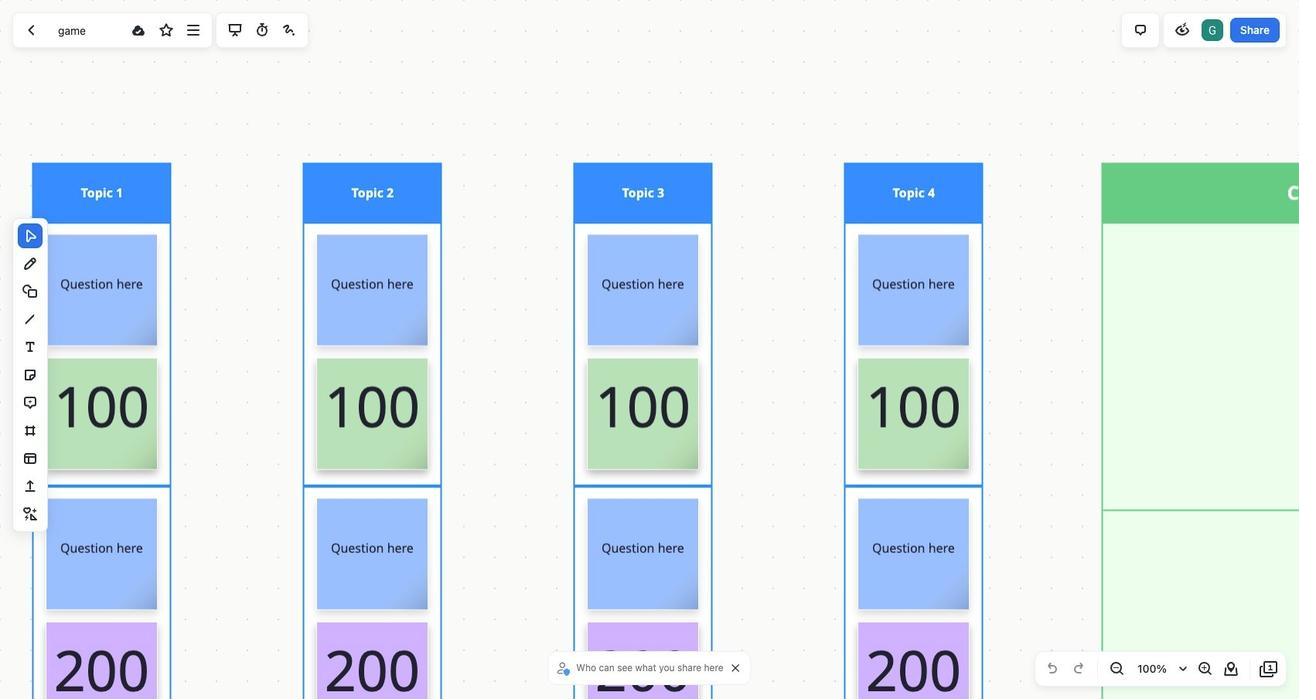 Task type: vqa. For each thing, say whether or not it's contained in the screenshot.
Comment Panel image
yes



Task type: describe. For each thing, give the bounding box(es) containing it.
dashboard image
[[22, 21, 41, 39]]

mini map image
[[1222, 660, 1241, 678]]

star this whiteboard image
[[157, 21, 175, 39]]

Document name text field
[[47, 18, 124, 43]]

laser image
[[280, 21, 299, 39]]

zoom in image
[[1196, 660, 1214, 678]]

close image
[[732, 664, 740, 672]]



Task type: locate. For each thing, give the bounding box(es) containing it.
more options image
[[184, 21, 202, 39]]

list item
[[1200, 18, 1225, 43]]

timer image
[[253, 21, 271, 39]]

presentation image
[[226, 21, 244, 39]]

pages image
[[1260, 660, 1278, 678]]

zoom out image
[[1108, 660, 1126, 678]]

comment panel image
[[1131, 21, 1150, 39]]

list
[[1200, 18, 1225, 43]]



